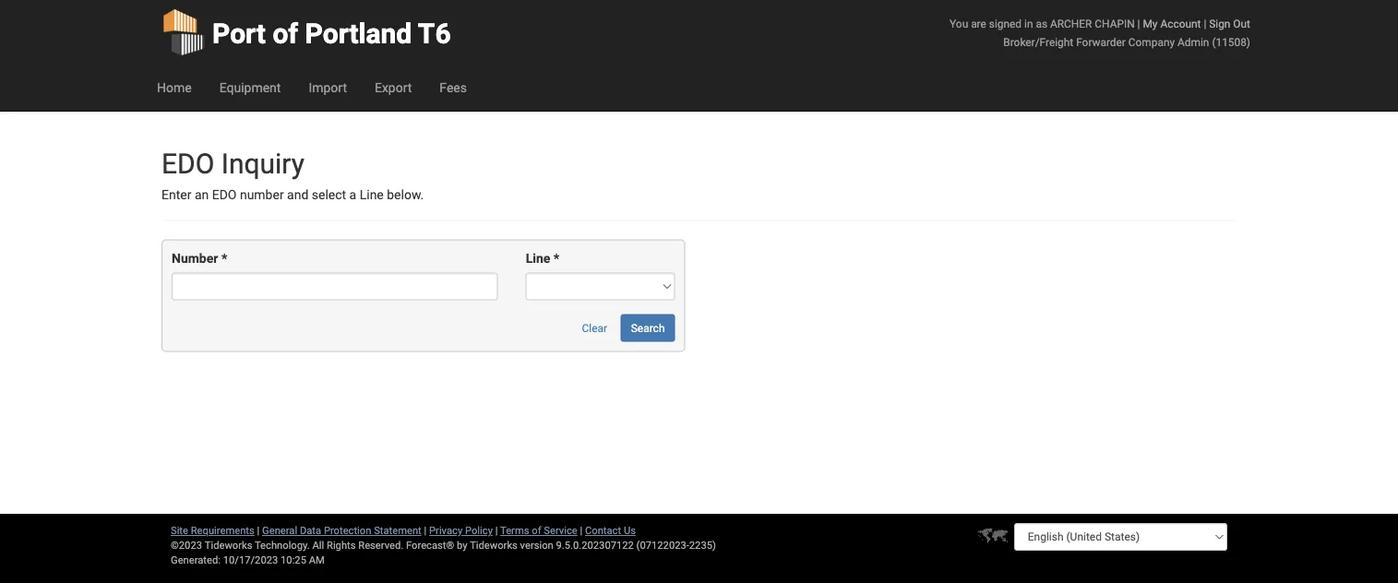Task type: describe. For each thing, give the bounding box(es) containing it.
clear
[[582, 322, 608, 335]]

import
[[309, 80, 347, 95]]

| left general at the left
[[257, 525, 260, 537]]

fees button
[[426, 65, 481, 111]]

out
[[1234, 17, 1251, 30]]

home
[[157, 80, 192, 95]]

edo inquiry enter an edo number and select a line below.
[[162, 147, 424, 203]]

contact
[[585, 525, 621, 537]]

all
[[312, 540, 324, 552]]

select
[[312, 187, 346, 203]]

are
[[971, 17, 987, 30]]

admin
[[1178, 36, 1210, 48]]

a
[[349, 187, 357, 203]]

* for line *
[[554, 251, 560, 266]]

export
[[375, 80, 412, 95]]

inquiry
[[221, 147, 305, 180]]

technology.
[[255, 540, 310, 552]]

general data protection statement link
[[262, 525, 422, 537]]

you are signed in as archer chapin | my account | sign out broker/freight forwarder company admin (11508)
[[950, 17, 1251, 48]]

and
[[287, 187, 309, 203]]

sign out link
[[1209, 17, 1251, 30]]

port of portland t6 link
[[162, 0, 451, 65]]

| left my
[[1138, 17, 1140, 30]]

forwarder
[[1076, 36, 1126, 48]]

2235)
[[689, 540, 716, 552]]

site requirements link
[[171, 525, 255, 537]]

©2023 tideworks
[[171, 540, 252, 552]]

9.5.0.202307122
[[556, 540, 634, 552]]

terms of service link
[[500, 525, 578, 537]]

10/17/2023
[[223, 554, 278, 566]]

enter
[[162, 187, 191, 203]]

1 vertical spatial line
[[526, 251, 550, 266]]

contact us link
[[585, 525, 636, 537]]

broker/freight
[[1004, 36, 1074, 48]]

equipment
[[219, 80, 281, 95]]

us
[[624, 525, 636, 537]]

fees
[[440, 80, 467, 95]]

* for number *
[[221, 251, 227, 266]]

signed
[[989, 17, 1022, 30]]

general
[[262, 525, 297, 537]]

portland
[[305, 17, 412, 50]]

port of portland t6
[[212, 17, 451, 50]]



Task type: locate. For each thing, give the bounding box(es) containing it.
privacy
[[429, 525, 463, 537]]

below.
[[387, 187, 424, 203]]

(11508)
[[1212, 36, 1251, 48]]

of
[[273, 17, 298, 50], [532, 525, 541, 537]]

| left sign
[[1204, 17, 1207, 30]]

in
[[1025, 17, 1033, 30]]

| up the tideworks
[[495, 525, 498, 537]]

1 horizontal spatial of
[[532, 525, 541, 537]]

(07122023-
[[637, 540, 689, 552]]

0 vertical spatial line
[[360, 187, 384, 203]]

line *
[[526, 251, 560, 266]]

Number * text field
[[172, 273, 498, 300]]

of inside site requirements | general data protection statement | privacy policy | terms of service | contact us ©2023 tideworks technology. all rights reserved. forecast® by tideworks version 9.5.0.202307122 (07122023-2235) generated: 10/17/2023 10:25 am
[[532, 525, 541, 537]]

line
[[360, 187, 384, 203], [526, 251, 550, 266]]

company
[[1129, 36, 1175, 48]]

home button
[[143, 65, 206, 111]]

t6
[[418, 17, 451, 50]]

0 horizontal spatial *
[[221, 251, 227, 266]]

0 vertical spatial of
[[273, 17, 298, 50]]

archer
[[1050, 17, 1092, 30]]

1 horizontal spatial line
[[526, 251, 550, 266]]

| up 'forecast®'
[[424, 525, 427, 537]]

account
[[1161, 17, 1201, 30]]

1 horizontal spatial *
[[554, 251, 560, 266]]

statement
[[374, 525, 422, 537]]

import button
[[295, 65, 361, 111]]

1 vertical spatial edo
[[212, 187, 237, 203]]

equipment button
[[206, 65, 295, 111]]

|
[[1138, 17, 1140, 30], [1204, 17, 1207, 30], [257, 525, 260, 537], [424, 525, 427, 537], [495, 525, 498, 537], [580, 525, 583, 537]]

edo
[[162, 147, 214, 180], [212, 187, 237, 203]]

version
[[520, 540, 554, 552]]

service
[[544, 525, 578, 537]]

number
[[172, 251, 218, 266]]

search
[[631, 322, 665, 335]]

chapin
[[1095, 17, 1135, 30]]

line inside edo inquiry enter an edo number and select a line below.
[[360, 187, 384, 203]]

0 vertical spatial edo
[[162, 147, 214, 180]]

0 horizontal spatial line
[[360, 187, 384, 203]]

policy
[[465, 525, 493, 537]]

edo up enter
[[162, 147, 214, 180]]

site
[[171, 525, 188, 537]]

requirements
[[191, 525, 255, 537]]

reserved.
[[358, 540, 404, 552]]

2 * from the left
[[554, 251, 560, 266]]

data
[[300, 525, 321, 537]]

rights
[[327, 540, 356, 552]]

clear button
[[572, 314, 618, 342]]

export button
[[361, 65, 426, 111]]

am
[[309, 554, 325, 566]]

| up 9.5.0.202307122 in the left bottom of the page
[[580, 525, 583, 537]]

you
[[950, 17, 968, 30]]

privacy policy link
[[429, 525, 493, 537]]

search button
[[621, 314, 675, 342]]

forecast®
[[406, 540, 454, 552]]

my account link
[[1143, 17, 1201, 30]]

tideworks
[[470, 540, 518, 552]]

number *
[[172, 251, 227, 266]]

as
[[1036, 17, 1048, 30]]

site requirements | general data protection statement | privacy policy | terms of service | contact us ©2023 tideworks technology. all rights reserved. forecast® by tideworks version 9.5.0.202307122 (07122023-2235) generated: 10/17/2023 10:25 am
[[171, 525, 716, 566]]

10:25
[[281, 554, 306, 566]]

port
[[212, 17, 266, 50]]

generated:
[[171, 554, 221, 566]]

terms
[[500, 525, 529, 537]]

1 * from the left
[[221, 251, 227, 266]]

my
[[1143, 17, 1158, 30]]

*
[[221, 251, 227, 266], [554, 251, 560, 266]]

protection
[[324, 525, 371, 537]]

sign
[[1209, 17, 1231, 30]]

number
[[240, 187, 284, 203]]

of right port
[[273, 17, 298, 50]]

an
[[195, 187, 209, 203]]

by
[[457, 540, 468, 552]]

of up version
[[532, 525, 541, 537]]

edo right an
[[212, 187, 237, 203]]

0 horizontal spatial of
[[273, 17, 298, 50]]

1 vertical spatial of
[[532, 525, 541, 537]]



Task type: vqa. For each thing, say whether or not it's contained in the screenshot.
Sign up » link
no



